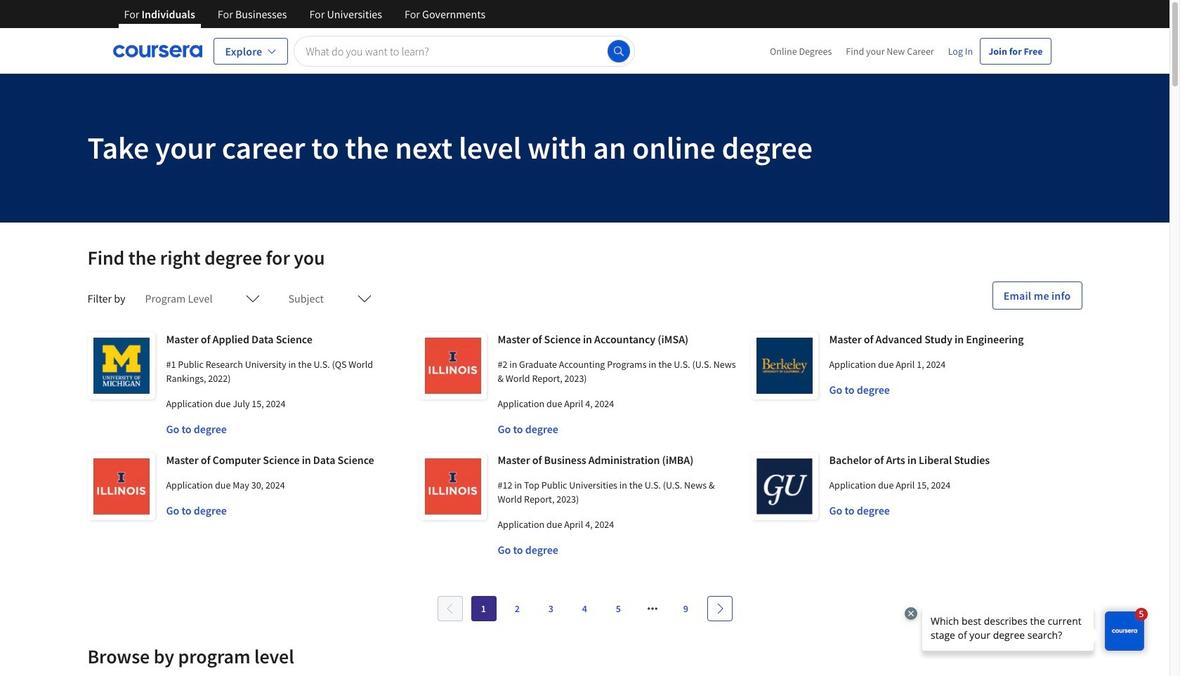 Task type: vqa. For each thing, say whether or not it's contained in the screenshot.
their
no



Task type: locate. For each thing, give the bounding box(es) containing it.
university of illinois at urbana-champaign image
[[419, 332, 487, 400], [88, 453, 155, 521], [419, 453, 487, 521]]

None search field
[[294, 35, 635, 66]]



Task type: describe. For each thing, give the bounding box(es) containing it.
go to next page image
[[715, 604, 726, 615]]

What do you want to learn? text field
[[294, 35, 635, 66]]

university of california, berkeley image
[[751, 332, 819, 400]]

coursera image
[[113, 40, 202, 62]]

georgetown university image
[[751, 453, 819, 521]]

banner navigation
[[113, 0, 497, 39]]

university of michigan image
[[88, 332, 155, 400]]



